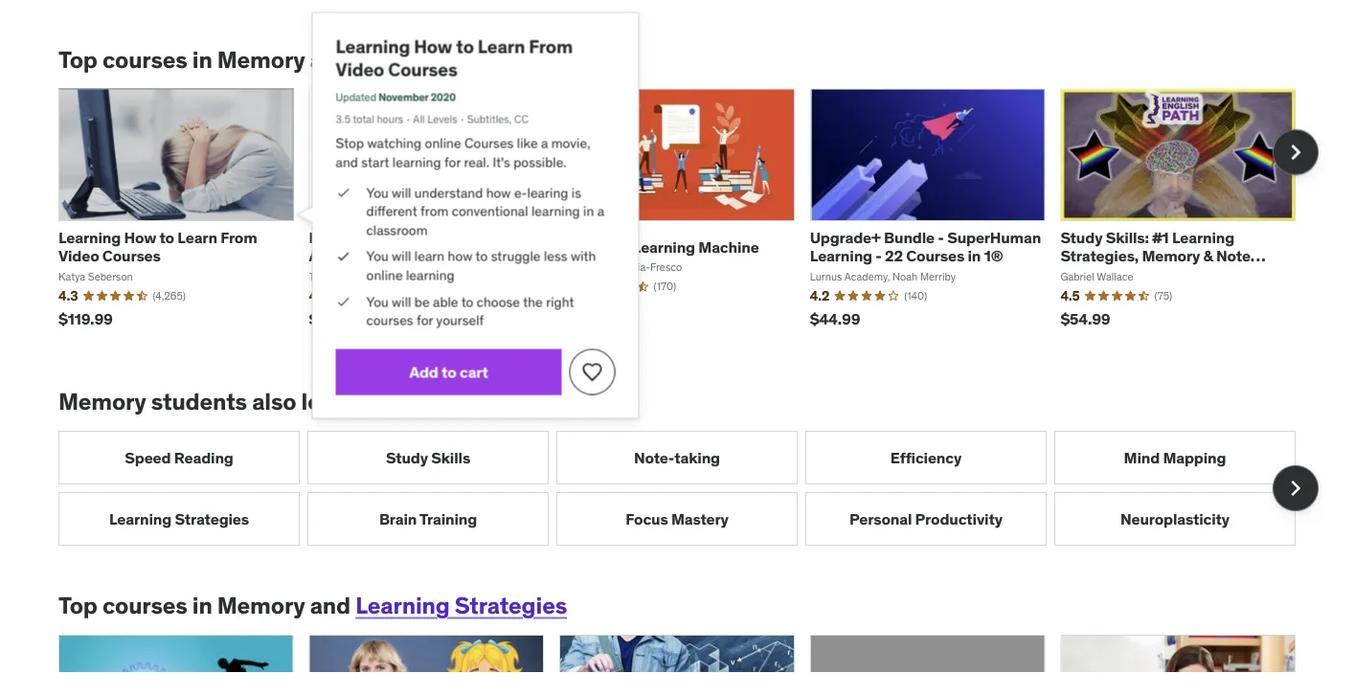 Task type: locate. For each thing, give the bounding box(es) containing it.
will left be
[[392, 293, 411, 310]]

learning inside learning how to learn from video courses updated november 2020
[[336, 35, 410, 58]]

1 vertical spatial strategies
[[175, 509, 249, 529]]

learn right also
[[301, 387, 356, 416]]

learning strategies link down training
[[356, 591, 567, 620]]

you down the classroom
[[367, 248, 389, 265]]

2 vertical spatial strategies
[[455, 591, 567, 620]]

0 vertical spatial top courses in memory and learning strategies
[[58, 45, 567, 74]]

will up different
[[392, 184, 411, 201]]

learning left 22
[[810, 246, 873, 266]]

study left skills
[[386, 448, 428, 468]]

0 vertical spatial video
[[336, 58, 384, 81]]

0 vertical spatial learning how to learn from video courses link
[[336, 35, 573, 81]]

carousel element containing learning how to learn from video courses
[[58, 89, 1319, 342]]

0 horizontal spatial learning how to learn from video courses link
[[58, 228, 257, 266]]

2 will from the top
[[392, 248, 411, 265]]

from
[[421, 203, 449, 220]]

video for learning how to learn from video courses updated november 2020
[[336, 58, 384, 81]]

learning strategies link up 2020
[[356, 45, 567, 74]]

learning inside you will learn how to struggle less with online learning
[[406, 267, 455, 284]]

will inside you will understand how e-learing is different from conventional learning in a classroom
[[392, 184, 411, 201]]

for
[[444, 154, 461, 171], [417, 312, 433, 329]]

top
[[58, 45, 98, 74], [58, 591, 98, 620]]

you inside you will understand how e-learing is different from conventional learning in a classroom
[[367, 184, 389, 201]]

how inside learning how to learn from video courses katya seberson
[[124, 228, 156, 247]]

learn
[[478, 35, 525, 58], [178, 228, 217, 247]]

hours
[[377, 112, 403, 126]]

cart
[[460, 362, 488, 382]]

0 vertical spatial learning
[[393, 154, 441, 171]]

study for study skills
[[386, 448, 428, 468]]

memory students also learn
[[58, 387, 356, 416]]

courses inside learning how to learn from video courses katya seberson
[[102, 246, 161, 266]]

mind mapping
[[1124, 448, 1227, 468]]

you will learn how to struggle less with online learning
[[367, 248, 596, 284]]

study up taking
[[1061, 228, 1103, 247]]

1 horizontal spatial learning how to learn from video courses link
[[336, 35, 573, 81]]

0 vertical spatial learn
[[415, 248, 445, 265]]

1 horizontal spatial how
[[486, 184, 511, 201]]

1 vertical spatial learning strategies link
[[58, 493, 300, 546]]

learn up (4,265)
[[178, 228, 217, 247]]

0 vertical spatial a
[[541, 135, 548, 152]]

understand
[[415, 184, 483, 201]]

1 vertical spatial a
[[597, 203, 604, 220]]

2 vertical spatial a
[[621, 237, 630, 257]]

study skills: #1 learning strategies, memory & note taking
[[1061, 228, 1251, 284]]

to inside you will learn how to struggle less with online learning
[[476, 248, 488, 265]]

you up different
[[367, 184, 389, 201]]

a
[[541, 135, 548, 152], [597, 203, 604, 220], [621, 237, 630, 257]]

learn for learning how to learn from video courses katya seberson
[[178, 228, 217, 247]]

learning how to learn from video courses link up (4,265)
[[58, 228, 257, 266]]

1 vertical spatial will
[[392, 248, 411, 265]]

how inside you will learn how to struggle less with online learning
[[448, 248, 473, 265]]

to up (4,265)
[[159, 228, 174, 247]]

0 vertical spatial from
[[529, 35, 573, 58]]

how inside learning how to learn from video courses updated november 2020
[[414, 35, 452, 58]]

study skills
[[386, 448, 470, 468]]

to left cart
[[442, 362, 457, 382]]

learning inside stop watching online courses like a movie, and start learning for real. it's possible.
[[393, 154, 441, 171]]

learning up the updated
[[336, 35, 410, 58]]

2 vertical spatial will
[[392, 293, 411, 310]]

productivity
[[915, 509, 1003, 529]]

study
[[1061, 228, 1103, 247], [386, 448, 428, 468]]

1 you from the top
[[367, 184, 389, 201]]

learn inside learning how to learn from video courses katya seberson
[[178, 228, 217, 247]]

1 horizontal spatial a
[[597, 203, 604, 220]]

start
[[361, 154, 389, 171]]

1 vertical spatial video
[[58, 246, 99, 266]]

learn for learning how to learn from video courses updated november 2020
[[478, 35, 525, 58]]

learning right #1
[[1172, 228, 1235, 247]]

learning inside upgrade+ bundle - superhuman learning - 22 courses in 1®
[[810, 246, 873, 266]]

a right become on the left top of the page
[[621, 237, 630, 257]]

1 horizontal spatial study
[[1061, 228, 1103, 247]]

1 vertical spatial how
[[448, 248, 473, 265]]

0 vertical spatial learn
[[478, 35, 525, 58]]

learning
[[393, 154, 441, 171], [532, 203, 580, 220], [406, 267, 455, 284]]

1 vertical spatial online
[[367, 267, 403, 284]]

real.
[[464, 154, 490, 171]]

1 vertical spatial how
[[124, 228, 156, 247]]

1 vertical spatial you
[[367, 248, 389, 265]]

from inside learning how to learn from video courses katya seberson
[[221, 228, 257, 247]]

xsmall image up xsmall image
[[336, 247, 351, 266]]

a up become on the left top of the page
[[597, 203, 604, 220]]

learning inside study skills: #1 learning strategies, memory & note taking
[[1172, 228, 1235, 247]]

online down the classroom
[[367, 267, 403, 284]]

0 vertical spatial for
[[444, 154, 461, 171]]

3 will from the top
[[392, 293, 411, 310]]

skills
[[431, 448, 470, 468]]

will for understand
[[392, 184, 411, 201]]

learning for and
[[393, 154, 441, 171]]

for inside you will be able to choose the right courses for yourself
[[417, 312, 433, 329]]

learning up katya
[[58, 228, 121, 247]]

xsmall image for you will understand how e-learing is different from conventional learning in a classroom
[[336, 183, 351, 202]]

machine
[[699, 237, 759, 257]]

0 horizontal spatial video
[[58, 246, 99, 266]]

1 vertical spatial from
[[221, 228, 257, 247]]

1 horizontal spatial -
[[938, 228, 944, 247]]

4.3
[[58, 287, 78, 304]]

how up 2020
[[414, 35, 452, 58]]

training
[[420, 509, 477, 529]]

0 vertical spatial study
[[1061, 228, 1103, 247]]

1 vertical spatial learning how to learn from video courses link
[[58, 228, 257, 266]]

upgrade+ bundle - superhuman learning - 22 courses in 1®
[[810, 228, 1041, 266]]

video for learning how to learn from video courses katya seberson
[[58, 246, 99, 266]]

in inside you will understand how e-learing is different from conventional learning in a classroom
[[583, 203, 594, 220]]

learn inside you will learn how to struggle less with online learning
[[415, 248, 445, 265]]

learning up november
[[356, 45, 450, 74]]

carousel element containing speed reading
[[58, 431, 1319, 546]]

a right like
[[541, 135, 548, 152]]

0 vertical spatial top
[[58, 45, 98, 74]]

0 horizontal spatial how
[[124, 228, 156, 247]]

1 horizontal spatial learn
[[478, 35, 525, 58]]

learning up be
[[406, 267, 455, 284]]

1 horizontal spatial video
[[336, 58, 384, 81]]

courses inside stop watching online courses like a movie, and start learning for real. it's possible.
[[465, 135, 514, 152]]

1 xsmall image from the top
[[336, 183, 351, 202]]

you right xsmall image
[[367, 293, 389, 310]]

is
[[572, 184, 581, 201]]

learning left machine on the top of page
[[633, 237, 695, 257]]

0 vertical spatial will
[[392, 184, 411, 201]]

learn down the classroom
[[415, 248, 445, 265]]

xsmall image
[[336, 293, 351, 311]]

courses
[[388, 58, 458, 81], [465, 135, 514, 152], [102, 246, 161, 266], [907, 246, 965, 266]]

for left real.
[[444, 154, 461, 171]]

will
[[392, 184, 411, 201], [392, 248, 411, 265], [392, 293, 411, 310]]

note-taking
[[634, 448, 720, 468]]

next image
[[1281, 137, 1311, 168]]

learning inside you will understand how e-learing is different from conventional learning in a classroom
[[532, 203, 580, 220]]

will down the classroom
[[392, 248, 411, 265]]

updated
[[336, 90, 376, 103]]

0 horizontal spatial learn
[[178, 228, 217, 247]]

learning how to learn from video courses link for stop watching online courses like a movie, and start learning for real. it's possible.
[[336, 35, 573, 81]]

learning for with
[[406, 267, 455, 284]]

to left struggle
[[476, 248, 488, 265]]

learn inside learning how to learn from video courses updated november 2020
[[478, 35, 525, 58]]

reading
[[174, 448, 233, 468]]

courses up november
[[388, 58, 458, 81]]

learning down brain
[[356, 591, 450, 620]]

online
[[425, 135, 461, 152], [367, 267, 403, 284]]

learning strategies link
[[356, 45, 567, 74], [58, 493, 300, 546], [356, 591, 567, 620]]

0 vertical spatial you
[[367, 184, 389, 201]]

- right bundle
[[938, 228, 944, 247]]

3 you from the top
[[367, 293, 389, 310]]

to inside learning how to learn from video courses updated november 2020
[[456, 35, 474, 58]]

1 horizontal spatial from
[[529, 35, 573, 58]]

will for be
[[392, 293, 411, 310]]

and
[[310, 45, 351, 74], [336, 154, 358, 171], [310, 591, 351, 620]]

video inside learning how to learn from video courses katya seberson
[[58, 246, 99, 266]]

2 xsmall image from the top
[[336, 247, 351, 266]]

you will understand how e-learing is different from conventional learning in a classroom
[[367, 184, 604, 239]]

0 horizontal spatial for
[[417, 312, 433, 329]]

also
[[252, 387, 296, 416]]

0 vertical spatial how
[[486, 184, 511, 201]]

0 horizontal spatial a
[[541, 135, 548, 152]]

skills:
[[1106, 228, 1149, 247]]

how up able on the top left of page
[[448, 248, 473, 265]]

0 horizontal spatial online
[[367, 267, 403, 284]]

2 vertical spatial and
[[310, 591, 351, 620]]

1 horizontal spatial online
[[425, 135, 461, 152]]

carousel element
[[58, 89, 1319, 342], [58, 431, 1319, 546]]

strategies inside carousel element
[[175, 509, 249, 529]]

brain training link
[[308, 493, 549, 546]]

1 carousel element from the top
[[58, 89, 1319, 342]]

1 vertical spatial learning
[[532, 203, 580, 220]]

1 top courses in memory and learning strategies from the top
[[58, 45, 567, 74]]

for down be
[[417, 312, 433, 329]]

in
[[192, 45, 212, 74], [583, 203, 594, 220], [968, 246, 981, 266], [192, 591, 212, 620]]

learning how to learn from video courses link up 2020
[[336, 35, 573, 81]]

learning down watching
[[393, 154, 441, 171]]

video inside learning how to learn from video courses updated november 2020
[[336, 58, 384, 81]]

learning strategies link down speed reading link
[[58, 493, 300, 546]]

able
[[433, 293, 458, 310]]

2 carousel element from the top
[[58, 431, 1319, 546]]

in inside upgrade+ bundle - superhuman learning - 22 courses in 1®
[[968, 246, 981, 266]]

2 vertical spatial you
[[367, 293, 389, 310]]

study skills: #1 learning strategies, memory & note taking link
[[1061, 228, 1266, 284]]

1 vertical spatial xsmall image
[[336, 247, 351, 266]]

1 horizontal spatial how
[[414, 35, 452, 58]]

2 vertical spatial learning
[[406, 267, 455, 284]]

0 horizontal spatial from
[[221, 228, 257, 247]]

movie,
[[552, 135, 591, 152]]

mastery
[[671, 509, 729, 529]]

how
[[486, 184, 511, 201], [448, 248, 473, 265]]

conventional
[[452, 203, 528, 220]]

1 vertical spatial top courses in memory and learning strategies
[[58, 591, 567, 620]]

online down levels
[[425, 135, 461, 152]]

choose
[[477, 293, 520, 310]]

memory
[[217, 45, 305, 74], [1142, 246, 1201, 266], [58, 387, 146, 416], [217, 591, 305, 620]]

courses inside upgrade+ bundle - superhuman learning - 22 courses in 1®
[[907, 246, 965, 266]]

2020
[[431, 90, 456, 103]]

to up yourself
[[461, 293, 474, 310]]

video up the updated
[[336, 58, 384, 81]]

from
[[529, 35, 573, 58], [221, 228, 257, 247]]

from inside learning how to learn from video courses updated november 2020
[[529, 35, 573, 58]]

1 horizontal spatial learn
[[415, 248, 445, 265]]

speed
[[125, 448, 171, 468]]

yourself
[[436, 312, 484, 329]]

0 horizontal spatial study
[[386, 448, 428, 468]]

courses right 22
[[907, 246, 965, 266]]

2 top from the top
[[58, 591, 98, 620]]

xsmall image
[[336, 183, 351, 202], [336, 247, 351, 266]]

- left 22
[[876, 246, 882, 266]]

1®
[[984, 246, 1003, 266]]

learing
[[527, 184, 568, 201]]

become a learning machine
[[560, 237, 759, 257]]

1 vertical spatial and
[[336, 154, 358, 171]]

1 vertical spatial learn
[[301, 387, 356, 416]]

0 horizontal spatial learn
[[301, 387, 356, 416]]

how inside you will understand how e-learing is different from conventional learning in a classroom
[[486, 184, 511, 201]]

will inside you will learn how to struggle less with online learning
[[392, 248, 411, 265]]

1 vertical spatial carousel element
[[58, 431, 1319, 546]]

learning how to learn from video courses link for $119.99
[[58, 228, 257, 266]]

0 vertical spatial carousel element
[[58, 89, 1319, 342]]

you inside you will be able to choose the right courses for yourself
[[367, 293, 389, 310]]

taking
[[1061, 265, 1108, 284]]

1 vertical spatial courses
[[367, 312, 414, 329]]

online inside you will learn how to struggle less with online learning
[[367, 267, 403, 284]]

0 vertical spatial how
[[414, 35, 452, 58]]

learn up subtitles, cc
[[478, 35, 525, 58]]

learning down learing
[[532, 203, 580, 220]]

1 vertical spatial learn
[[178, 228, 217, 247]]

to up levels
[[456, 35, 474, 58]]

3.5 total hours
[[336, 112, 403, 126]]

learning
[[336, 35, 410, 58], [356, 45, 450, 74], [58, 228, 121, 247], [1172, 228, 1235, 247], [633, 237, 695, 257], [810, 246, 873, 266], [109, 509, 172, 529], [356, 591, 450, 620]]

november
[[379, 90, 429, 103]]

to inside learning how to learn from video courses katya seberson
[[159, 228, 174, 247]]

1 vertical spatial for
[[417, 312, 433, 329]]

how up the seberson
[[124, 228, 156, 247]]

0 vertical spatial online
[[425, 135, 461, 152]]

how
[[414, 35, 452, 58], [124, 228, 156, 247]]

study inside study skills: #1 learning strategies, memory & note taking
[[1061, 228, 1103, 247]]

learn
[[415, 248, 445, 265], [301, 387, 356, 416]]

0 horizontal spatial how
[[448, 248, 473, 265]]

you inside you will learn how to struggle less with online learning
[[367, 248, 389, 265]]

to inside button
[[442, 362, 457, 382]]

to
[[456, 35, 474, 58], [159, 228, 174, 247], [476, 248, 488, 265], [461, 293, 474, 310], [442, 362, 457, 382]]

will inside you will be able to choose the right courses for yourself
[[392, 293, 411, 310]]

0 vertical spatial xsmall image
[[336, 183, 351, 202]]

courses up the seberson
[[102, 246, 161, 266]]

1 vertical spatial top
[[58, 591, 98, 620]]

carousel element for memory students also learn
[[58, 431, 1319, 546]]

strategies
[[455, 45, 567, 74], [175, 509, 249, 529], [455, 591, 567, 620]]

become
[[560, 237, 618, 257]]

video up katya
[[58, 246, 99, 266]]

how up conventional
[[486, 184, 511, 201]]

you for you will understand how e-learing is different from conventional learning in a classroom
[[367, 184, 389, 201]]

2 you from the top
[[367, 248, 389, 265]]

1 vertical spatial study
[[386, 448, 428, 468]]

0 vertical spatial and
[[310, 45, 351, 74]]

xsmall image down stop at the top of page
[[336, 183, 351, 202]]

courses
[[102, 45, 187, 74], [367, 312, 414, 329], [102, 591, 187, 620]]

top courses in memory and learning strategies
[[58, 45, 567, 74], [58, 591, 567, 620]]

1 will from the top
[[392, 184, 411, 201]]

1 horizontal spatial for
[[444, 154, 461, 171]]

note-taking link
[[557, 431, 798, 485]]

courses up real.
[[465, 135, 514, 152]]



Task type: describe. For each thing, give the bounding box(es) containing it.
22
[[885, 246, 903, 266]]

how for e-
[[486, 184, 511, 201]]

focus mastery
[[626, 509, 729, 529]]

2 horizontal spatial a
[[621, 237, 630, 257]]

0 horizontal spatial -
[[876, 246, 882, 266]]

0 vertical spatial courses
[[102, 45, 187, 74]]

&
[[1204, 246, 1213, 266]]

wishlist image
[[581, 361, 604, 384]]

to inside you will be able to choose the right courses for yourself
[[461, 293, 474, 310]]

3.5
[[336, 112, 351, 126]]

0 vertical spatial strategies
[[455, 45, 567, 74]]

learning down speed
[[109, 509, 172, 529]]

become a learning machine link
[[560, 237, 759, 257]]

personal
[[850, 509, 912, 529]]

efficiency
[[891, 448, 962, 468]]

$119.99
[[58, 309, 113, 329]]

online inside stop watching online courses like a movie, and start learning for real. it's possible.
[[425, 135, 461, 152]]

#1
[[1153, 228, 1169, 247]]

it's
[[493, 154, 510, 171]]

memory inside study skills: #1 learning strategies, memory & note taking
[[1142, 246, 1201, 266]]

upgrade+
[[810, 228, 881, 247]]

carousel element for and
[[58, 89, 1319, 342]]

total
[[353, 112, 374, 126]]

focus mastery link
[[557, 493, 798, 546]]

less
[[544, 248, 568, 265]]

a inside you will understand how e-learing is different from conventional learning in a classroom
[[597, 203, 604, 220]]

(4,265)
[[153, 289, 186, 303]]

you for you will be able to choose the right courses for yourself
[[367, 293, 389, 310]]

you for you will learn how to struggle less with online learning
[[367, 248, 389, 265]]

the
[[523, 293, 543, 310]]

you will be able to choose the right courses for yourself
[[367, 293, 574, 329]]

learning strategies
[[109, 509, 249, 529]]

2 vertical spatial learning strategies link
[[356, 591, 567, 620]]

learning how to learn from video courses updated november 2020
[[336, 35, 573, 103]]

1 top from the top
[[58, 45, 98, 74]]

study for study skills: #1 learning strategies, memory & note taking
[[1061, 228, 1103, 247]]

from for learning how to learn from video courses updated november 2020
[[529, 35, 573, 58]]

efficiency link
[[806, 431, 1047, 485]]

students
[[151, 387, 247, 416]]

e-
[[514, 184, 527, 201]]

courses inside you will be able to choose the right courses for yourself
[[367, 312, 414, 329]]

learning how to learn from video courses katya seberson
[[58, 228, 257, 283]]

from for learning how to learn from video courses katya seberson
[[221, 228, 257, 247]]

2 top courses in memory and learning strategies from the top
[[58, 591, 567, 620]]

brain training
[[379, 509, 477, 529]]

seberson
[[88, 270, 133, 283]]

focus
[[626, 509, 668, 529]]

for inside stop watching online courses like a movie, and start learning for real. it's possible.
[[444, 154, 461, 171]]

taking
[[675, 448, 720, 468]]

study skills link
[[308, 431, 549, 485]]

speed reading link
[[58, 431, 300, 485]]

bundle
[[884, 228, 935, 247]]

personal productivity
[[850, 509, 1003, 529]]

and inside stop watching online courses like a movie, and start learning for real. it's possible.
[[336, 154, 358, 171]]

cc
[[514, 112, 529, 126]]

speed reading
[[125, 448, 233, 468]]

will for learn
[[392, 248, 411, 265]]

next image
[[1281, 473, 1311, 504]]

mind
[[1124, 448, 1160, 468]]

4265 reviews element
[[153, 289, 186, 303]]

brain
[[379, 509, 417, 529]]

strategies,
[[1061, 246, 1139, 266]]

possible.
[[514, 154, 567, 171]]

add to cart
[[410, 362, 488, 382]]

add to cart button
[[336, 349, 562, 395]]

upgrade+ bundle - superhuman learning - 22 courses in 1® link
[[810, 228, 1041, 266]]

stop watching online courses like a movie, and start learning for real. it's possible.
[[336, 135, 591, 171]]

a inside stop watching online courses like a movie, and start learning for real. it's possible.
[[541, 135, 548, 152]]

mind mapping link
[[1055, 431, 1296, 485]]

stop
[[336, 135, 364, 152]]

learning inside learning how to learn from video courses katya seberson
[[58, 228, 121, 247]]

xsmall image for you will learn how to struggle less with online learning
[[336, 247, 351, 266]]

struggle
[[491, 248, 541, 265]]

watching
[[367, 135, 422, 152]]

with
[[571, 248, 596, 265]]

neuroplasticity
[[1121, 509, 1230, 529]]

all
[[413, 112, 425, 126]]

levels
[[428, 112, 457, 126]]

neuroplasticity link
[[1055, 493, 1296, 546]]

note-
[[634, 448, 675, 468]]

different
[[367, 203, 417, 220]]

right
[[546, 293, 574, 310]]

note
[[1217, 246, 1251, 266]]

be
[[415, 293, 430, 310]]

mapping
[[1163, 448, 1227, 468]]

0 vertical spatial learning strategies link
[[356, 45, 567, 74]]

superhuman
[[948, 228, 1041, 247]]

classroom
[[367, 221, 428, 239]]

how for learning how to learn from video courses katya seberson
[[124, 228, 156, 247]]

courses inside learning how to learn from video courses updated november 2020
[[388, 58, 458, 81]]

like
[[517, 135, 538, 152]]

how for learning how to learn from video courses updated november 2020
[[414, 35, 452, 58]]

all levels
[[413, 112, 457, 126]]

add
[[410, 362, 439, 382]]

2 vertical spatial courses
[[102, 591, 187, 620]]

how for to
[[448, 248, 473, 265]]

personal productivity link
[[806, 493, 1047, 546]]



Task type: vqa. For each thing, say whether or not it's contained in the screenshot.
how within 'You will understand how e-learing is different from conventional learning in a classroom'
yes



